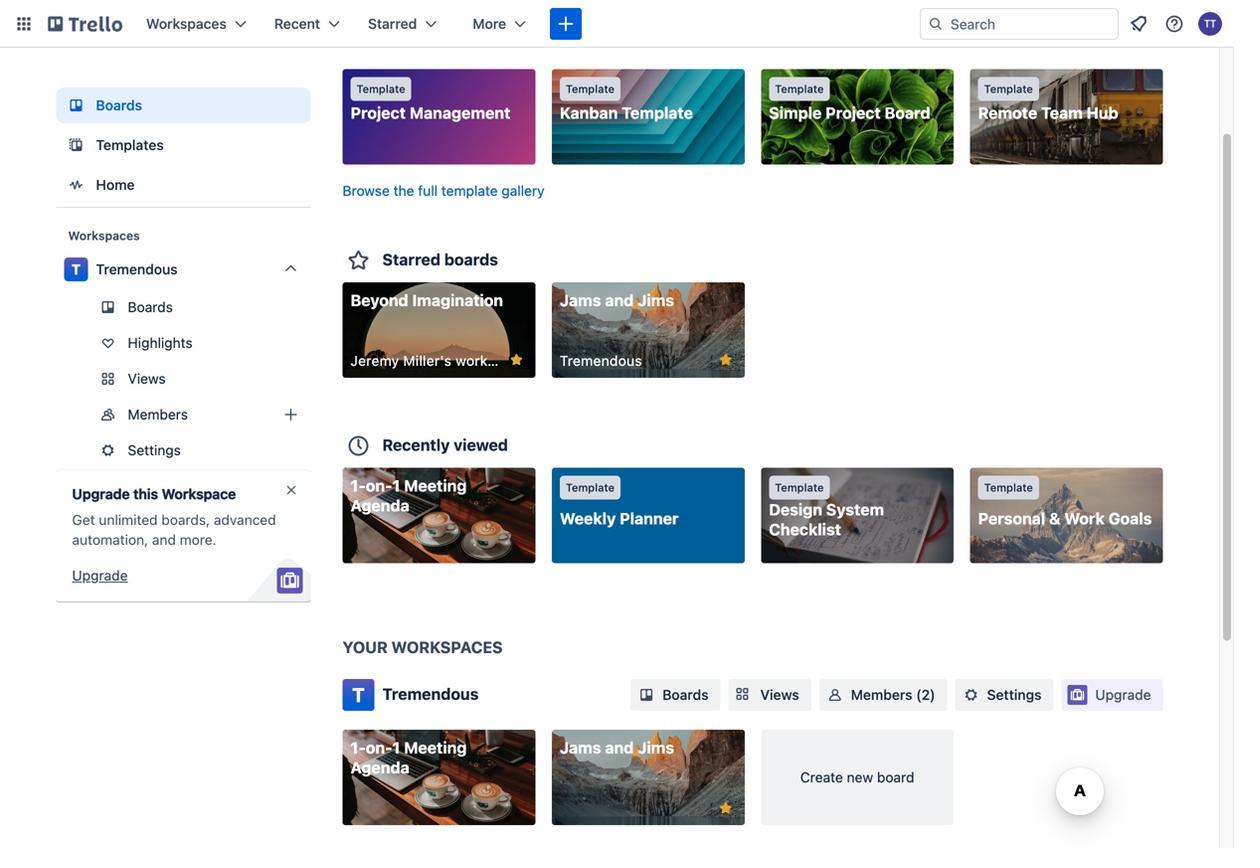 Task type: locate. For each thing, give the bounding box(es) containing it.
settings link
[[56, 435, 311, 467], [956, 680, 1054, 711]]

2 on- from the top
[[366, 739, 393, 758]]

1 1- from the top
[[351, 477, 366, 495]]

jims
[[638, 291, 675, 310], [638, 739, 675, 758]]

workspace
[[162, 486, 236, 502]]

upgrade
[[72, 486, 130, 502], [72, 568, 128, 584], [1096, 687, 1152, 703]]

boards link up templates link
[[56, 88, 311, 123]]

boards link up highlights link at the top of page
[[56, 292, 311, 323]]

1- for tremendous
[[351, 739, 366, 758]]

members down highlights
[[128, 406, 188, 423]]

automation,
[[72, 532, 148, 548]]

1 vertical spatial views
[[761, 687, 800, 703]]

sm image
[[637, 685, 657, 705], [826, 685, 845, 705]]

1 vertical spatial 1
[[393, 739, 400, 758]]

t down your
[[352, 683, 365, 707]]

workspaces inside dropdown button
[[146, 15, 227, 32]]

starred
[[368, 15, 417, 32], [383, 250, 441, 269]]

1 agenda from the top
[[351, 496, 410, 515]]

1-on-1 meeting agenda for tremendous
[[351, 739, 467, 778]]

1 horizontal spatial tremendous
[[383, 685, 479, 704]]

t
[[72, 261, 81, 278], [352, 683, 365, 707]]

boards link
[[56, 88, 311, 123], [56, 292, 311, 323], [631, 680, 721, 711]]

starred boards
[[383, 250, 498, 269]]

boards up templates
[[96, 97, 142, 113]]

starred inside dropdown button
[[368, 15, 417, 32]]

0 vertical spatial on-
[[366, 477, 393, 495]]

1 meeting from the top
[[404, 477, 467, 495]]

1 vertical spatial views link
[[729, 680, 812, 711]]

1 project from the left
[[351, 103, 406, 122]]

1 on- from the top
[[366, 477, 393, 495]]

1 horizontal spatial settings link
[[956, 680, 1054, 711]]

meeting
[[404, 477, 467, 495], [404, 739, 467, 758]]

1 vertical spatial on-
[[366, 739, 393, 758]]

1 horizontal spatial views link
[[729, 680, 812, 711]]

jams and jims link
[[552, 730, 745, 826]]

2 vertical spatial upgrade
[[1096, 687, 1152, 703]]

settings
[[128, 442, 181, 459], [988, 687, 1042, 703]]

and inside upgrade this workspace get unlimited boards, advanced automation, and more.
[[152, 532, 176, 548]]

project left board
[[826, 103, 881, 122]]

tremendous
[[96, 261, 178, 278], [560, 353, 643, 369], [383, 685, 479, 704]]

1 vertical spatial jims
[[638, 739, 675, 758]]

workspaces
[[392, 638, 503, 657]]

1 vertical spatial upgrade
[[72, 568, 128, 584]]

back to home image
[[48, 8, 122, 40]]

2 vertical spatial boards
[[663, 687, 709, 703]]

2 1-on-1 meeting agenda link from the top
[[343, 730, 536, 826]]

1 1 from the top
[[393, 477, 400, 495]]

more
[[473, 15, 506, 32]]

sm image inside boards link
[[637, 685, 657, 705]]

2 project from the left
[[826, 103, 881, 122]]

this
[[133, 486, 158, 502]]

0 vertical spatial meeting
[[404, 477, 467, 495]]

0 horizontal spatial views link
[[56, 363, 311, 395]]

template up remote
[[985, 83, 1034, 96]]

1 horizontal spatial settings
[[988, 687, 1042, 703]]

0 vertical spatial settings
[[128, 442, 181, 459]]

1 vertical spatial settings link
[[956, 680, 1054, 711]]

0 horizontal spatial tremendous
[[96, 261, 178, 278]]

upgrade inside upgrade button
[[1096, 687, 1152, 703]]

upgrade button
[[72, 566, 128, 586], [1062, 680, 1164, 711]]

0 horizontal spatial views
[[128, 371, 166, 387]]

1 vertical spatial members
[[851, 687, 913, 703]]

1 horizontal spatial sm image
[[826, 685, 845, 705]]

0 vertical spatial t
[[72, 261, 81, 278]]

create new board
[[801, 770, 915, 786]]

2 vertical spatial and
[[605, 739, 634, 758]]

1 horizontal spatial project
[[826, 103, 881, 122]]

views link up the members link
[[56, 363, 311, 395]]

board image
[[64, 94, 88, 117]]

views link up create
[[729, 680, 812, 711]]

1 vertical spatial workspaces
[[68, 229, 140, 243]]

settings right sm icon
[[988, 687, 1042, 703]]

0 vertical spatial upgrade button
[[72, 566, 128, 586]]

2 jims from the top
[[638, 739, 675, 758]]

checklist
[[769, 520, 842, 539]]

members
[[128, 406, 188, 423], [851, 687, 913, 703]]

jams and jims for beyond imagination
[[560, 291, 675, 310]]

1 horizontal spatial t
[[352, 683, 365, 707]]

meeting for recently viewed
[[404, 477, 467, 495]]

1 horizontal spatial members
[[851, 687, 913, 703]]

1-on-1 meeting agenda
[[351, 477, 467, 515], [351, 739, 467, 778]]

home link
[[56, 167, 311, 203]]

on-
[[366, 477, 393, 495], [366, 739, 393, 758]]

template project management
[[351, 83, 511, 122]]

settings link down the members link
[[56, 435, 311, 467]]

hub
[[1087, 103, 1119, 122]]

&
[[1050, 509, 1061, 528]]

0 vertical spatial boards
[[96, 97, 142, 113]]

1 horizontal spatial click to unstar this board. it will be removed from your starred list. image
[[717, 351, 735, 369]]

template up kanban
[[566, 83, 615, 96]]

settings for the bottom the settings link
[[988, 687, 1042, 703]]

1 jams and jims from the top
[[560, 291, 675, 310]]

1 vertical spatial upgrade button
[[1062, 680, 1164, 711]]

1 vertical spatial jams and jims
[[560, 739, 675, 758]]

0 vertical spatial 1-
[[351, 477, 366, 495]]

0 vertical spatial workspaces
[[146, 15, 227, 32]]

on- for recently viewed
[[366, 477, 393, 495]]

0 horizontal spatial t
[[72, 261, 81, 278]]

and for tremendous
[[605, 739, 634, 758]]

settings link right (2)
[[956, 680, 1054, 711]]

1 sm image from the left
[[637, 685, 657, 705]]

settings up this
[[128, 442, 181, 459]]

settings for the settings link to the top
[[128, 442, 181, 459]]

meeting for tremendous
[[404, 739, 467, 758]]

project
[[351, 103, 406, 122], [826, 103, 881, 122]]

2 agenda from the top
[[351, 759, 410, 778]]

template
[[357, 83, 406, 96], [566, 83, 615, 96], [775, 83, 824, 96], [985, 83, 1034, 96], [622, 103, 693, 122], [566, 482, 615, 494], [775, 482, 824, 494], [985, 482, 1034, 494]]

1- for recently viewed
[[351, 477, 366, 495]]

boards
[[445, 250, 498, 269]]

beyond
[[351, 291, 409, 310]]

jams
[[560, 291, 601, 310], [560, 739, 601, 758]]

browse the full template gallery
[[343, 183, 545, 199]]

template up simple
[[775, 83, 824, 96]]

0 vertical spatial tremendous
[[96, 261, 178, 278]]

views
[[128, 371, 166, 387], [761, 687, 800, 703]]

0 vertical spatial upgrade
[[72, 486, 130, 502]]

0 vertical spatial views
[[128, 371, 166, 387]]

template up design
[[775, 482, 824, 494]]

1 jims from the top
[[638, 291, 675, 310]]

0 vertical spatial 1-on-1 meeting agenda link
[[343, 468, 536, 564]]

1 vertical spatial boards
[[128, 299, 173, 315]]

boards up highlights
[[128, 299, 173, 315]]

templates link
[[56, 127, 311, 163]]

0 vertical spatial 1
[[393, 477, 400, 495]]

starred right recent dropdown button
[[368, 15, 417, 32]]

2 meeting from the top
[[404, 739, 467, 758]]

agenda for tremendous
[[351, 759, 410, 778]]

1 vertical spatial t
[[352, 683, 365, 707]]

1 vertical spatial 1-on-1 meeting agenda
[[351, 739, 467, 778]]

0 vertical spatial boards link
[[56, 88, 311, 123]]

2 click to unstar this board. it will be removed from your starred list. image from the left
[[717, 351, 735, 369]]

members left (2)
[[851, 687, 913, 703]]

1 1-on-1 meeting agenda link from the top
[[343, 468, 536, 564]]

0 horizontal spatial settings link
[[56, 435, 311, 467]]

0 vertical spatial jims
[[638, 291, 675, 310]]

agenda
[[351, 496, 410, 515], [351, 759, 410, 778]]

0 horizontal spatial settings
[[128, 442, 181, 459]]

template board image
[[64, 133, 88, 157]]

1 vertical spatial 1-
[[351, 739, 366, 758]]

and
[[605, 291, 634, 310], [152, 532, 176, 548], [605, 739, 634, 758]]

1 horizontal spatial upgrade button
[[1062, 680, 1164, 711]]

upgrade inside upgrade this workspace get unlimited boards, advanced automation, and more.
[[72, 486, 130, 502]]

t down "home" image
[[72, 261, 81, 278]]

1 vertical spatial and
[[152, 532, 176, 548]]

2 1-on-1 meeting agenda from the top
[[351, 739, 467, 778]]

1 vertical spatial meeting
[[404, 739, 467, 758]]

imagination
[[412, 291, 503, 310]]

jams for beyond imagination
[[560, 291, 601, 310]]

boards link for views
[[631, 680, 721, 711]]

template up weekly
[[566, 482, 615, 494]]

0 horizontal spatial sm image
[[637, 685, 657, 705]]

boards up jams and jims link
[[663, 687, 709, 703]]

click to unstar this board. it will be removed from your starred list. image
[[508, 351, 526, 369], [717, 351, 735, 369]]

1 vertical spatial jams
[[560, 739, 601, 758]]

workspace
[[456, 353, 528, 369]]

views link
[[56, 363, 311, 395], [729, 680, 812, 711]]

board
[[885, 103, 931, 122]]

0 vertical spatial members
[[128, 406, 188, 423]]

1 click to unstar this board. it will be removed from your starred list. image from the left
[[508, 351, 526, 369]]

work
[[1065, 509, 1105, 528]]

sm image up jams and jims link
[[637, 685, 657, 705]]

1 vertical spatial starred
[[383, 250, 441, 269]]

1 horizontal spatial workspaces
[[146, 15, 227, 32]]

2 vertical spatial tremendous
[[383, 685, 479, 704]]

template kanban template
[[560, 83, 693, 122]]

2 jams and jims from the top
[[560, 739, 675, 758]]

2 horizontal spatial tremendous
[[560, 353, 643, 369]]

0 vertical spatial and
[[605, 291, 634, 310]]

1 1-on-1 meeting agenda from the top
[[351, 477, 467, 515]]

boards for views
[[663, 687, 709, 703]]

1-on-1 meeting agenda link
[[343, 468, 536, 564], [343, 730, 536, 826]]

0 vertical spatial agenda
[[351, 496, 410, 515]]

members (2)
[[851, 687, 936, 703]]

2 jams from the top
[[560, 739, 601, 758]]

0 vertical spatial jams
[[560, 291, 601, 310]]

1-
[[351, 477, 366, 495], [351, 739, 366, 758]]

advanced
[[214, 512, 276, 528]]

recent
[[274, 15, 320, 32]]

workspaces
[[146, 15, 227, 32], [68, 229, 140, 243]]

1 vertical spatial 1-on-1 meeting agenda link
[[343, 730, 536, 826]]

2 1 from the top
[[393, 739, 400, 758]]

2 vertical spatial boards link
[[631, 680, 721, 711]]

boards link up jams and jims link
[[631, 680, 721, 711]]

your
[[343, 638, 388, 657]]

the
[[394, 183, 414, 199]]

jams and jims
[[560, 291, 675, 310], [560, 739, 675, 758]]

0 vertical spatial starred
[[368, 15, 417, 32]]

0 vertical spatial settings link
[[56, 435, 311, 467]]

sm image left the members (2)
[[826, 685, 845, 705]]

0 vertical spatial views link
[[56, 363, 311, 395]]

terry turtle (terryturtle) image
[[1199, 12, 1223, 36]]

starred up the beyond imagination
[[383, 250, 441, 269]]

full
[[418, 183, 438, 199]]

1 vertical spatial settings
[[988, 687, 1042, 703]]

0 vertical spatial jams and jims
[[560, 291, 675, 310]]

0 horizontal spatial click to unstar this board. it will be removed from your starred list. image
[[508, 351, 526, 369]]

template down starred dropdown button
[[357, 83, 406, 96]]

project up browse
[[351, 103, 406, 122]]

sm image
[[962, 685, 982, 705]]

1 vertical spatial agenda
[[351, 759, 410, 778]]

agenda for recently viewed
[[351, 496, 410, 515]]

add image
[[279, 403, 303, 427]]

boards
[[96, 97, 142, 113], [128, 299, 173, 315], [663, 687, 709, 703]]

0 vertical spatial 1-on-1 meeting agenda
[[351, 477, 467, 515]]

more button
[[461, 8, 538, 40]]

1-on-1 meeting agenda link for recently viewed
[[343, 468, 536, 564]]

2 1- from the top
[[351, 739, 366, 758]]

1 vertical spatial boards link
[[56, 292, 311, 323]]

0 horizontal spatial project
[[351, 103, 406, 122]]

1 horizontal spatial views
[[761, 687, 800, 703]]

1
[[393, 477, 400, 495], [393, 739, 400, 758]]

0 horizontal spatial members
[[128, 406, 188, 423]]

1 jams from the top
[[560, 291, 601, 310]]

open information menu image
[[1165, 14, 1185, 34]]

template simple project board
[[769, 83, 931, 122]]



Task type: vqa. For each thing, say whether or not it's contained in the screenshot.
Star or unstar board image
no



Task type: describe. For each thing, give the bounding box(es) containing it.
click to unstar this board. it will be removed from your starred list. image for beyond imagination
[[508, 351, 526, 369]]

members link
[[56, 399, 311, 431]]

template inside template simple project board
[[775, 83, 824, 96]]

1-on-1 meeting agenda for recently viewed
[[351, 477, 467, 515]]

highlights link
[[56, 327, 311, 359]]

boards,
[[162, 512, 210, 528]]

project inside template simple project board
[[826, 103, 881, 122]]

1-on-1 meeting agenda link for tremendous
[[343, 730, 536, 826]]

beyond imagination
[[351, 291, 503, 310]]

views for top views 'link'
[[128, 371, 166, 387]]

boards link for highlights
[[56, 292, 311, 323]]

highlights
[[128, 335, 193, 351]]

miller's
[[403, 353, 452, 369]]

personal & work goals
[[979, 509, 1153, 528]]

remote
[[979, 103, 1038, 122]]

(2)
[[917, 687, 936, 703]]

starred button
[[356, 8, 449, 40]]

home
[[96, 177, 135, 193]]

upgrade this workspace get unlimited boards, advanced automation, and more.
[[72, 486, 276, 548]]

members for members (2)
[[851, 687, 913, 703]]

more.
[[180, 532, 217, 548]]

starred for starred boards
[[383, 250, 441, 269]]

template
[[442, 183, 498, 199]]

template remote team hub
[[979, 83, 1119, 122]]

jims for tremendous
[[638, 739, 675, 758]]

browse the full template gallery link
[[343, 183, 545, 199]]

jims for starred boards
[[638, 291, 675, 310]]

create board or workspace image
[[556, 14, 576, 34]]

jams for 1-on-1 meeting agenda
[[560, 739, 601, 758]]

2 sm image from the left
[[826, 685, 845, 705]]

primary element
[[0, 0, 1235, 48]]

jeremy miller's workspace
[[351, 353, 528, 369]]

0 horizontal spatial upgrade button
[[72, 566, 128, 586]]

project inside template project management
[[351, 103, 406, 122]]

weekly planner
[[560, 509, 679, 528]]

board
[[877, 770, 915, 786]]

personal
[[979, 509, 1046, 528]]

recently viewed
[[383, 436, 508, 455]]

on- for tremendous
[[366, 739, 393, 758]]

team
[[1042, 103, 1083, 122]]

planner
[[620, 509, 679, 528]]

home image
[[64, 173, 88, 197]]

jeremy
[[351, 353, 399, 369]]

0 horizontal spatial workspaces
[[68, 229, 140, 243]]

boards for highlights
[[128, 299, 173, 315]]

and for starred boards
[[605, 291, 634, 310]]

get
[[72, 512, 95, 528]]

views for rightmost views 'link'
[[761, 687, 800, 703]]

click to unstar this board. it will be removed from your starred list. image for jams and jims
[[717, 351, 735, 369]]

click to unstar this board. it will be removed from your starred list. image
[[717, 800, 735, 818]]

workspaces button
[[134, 8, 259, 40]]

1 vertical spatial tremendous
[[560, 353, 643, 369]]

recent button
[[263, 8, 352, 40]]

template inside the template remote team hub
[[985, 83, 1034, 96]]

jams and jims for 1-on-1 meeting agenda
[[560, 739, 675, 758]]

create
[[801, 770, 843, 786]]

search image
[[928, 16, 944, 32]]

template up 'personal'
[[985, 482, 1034, 494]]

template inside template project management
[[357, 83, 406, 96]]

recently
[[383, 436, 450, 455]]

design
[[769, 500, 823, 519]]

unlimited
[[99, 512, 158, 528]]

Search field
[[944, 9, 1118, 39]]

weekly
[[560, 509, 616, 528]]

templates
[[96, 137, 164, 153]]

browse
[[343, 183, 390, 199]]

your workspaces
[[343, 638, 503, 657]]

management
[[410, 103, 511, 122]]

gallery
[[502, 183, 545, 199]]

kanban
[[560, 103, 618, 122]]

simple
[[769, 103, 822, 122]]

template inside template design system checklist
[[775, 482, 824, 494]]

starred for starred
[[368, 15, 417, 32]]

viewed
[[454, 436, 508, 455]]

system
[[827, 500, 885, 519]]

1 for tremendous
[[393, 739, 400, 758]]

1 for recently viewed
[[393, 477, 400, 495]]

members for members
[[128, 406, 188, 423]]

0 notifications image
[[1127, 12, 1151, 36]]

goals
[[1109, 509, 1153, 528]]

template design system checklist
[[769, 482, 885, 539]]

new
[[847, 770, 874, 786]]

template right kanban
[[622, 103, 693, 122]]



